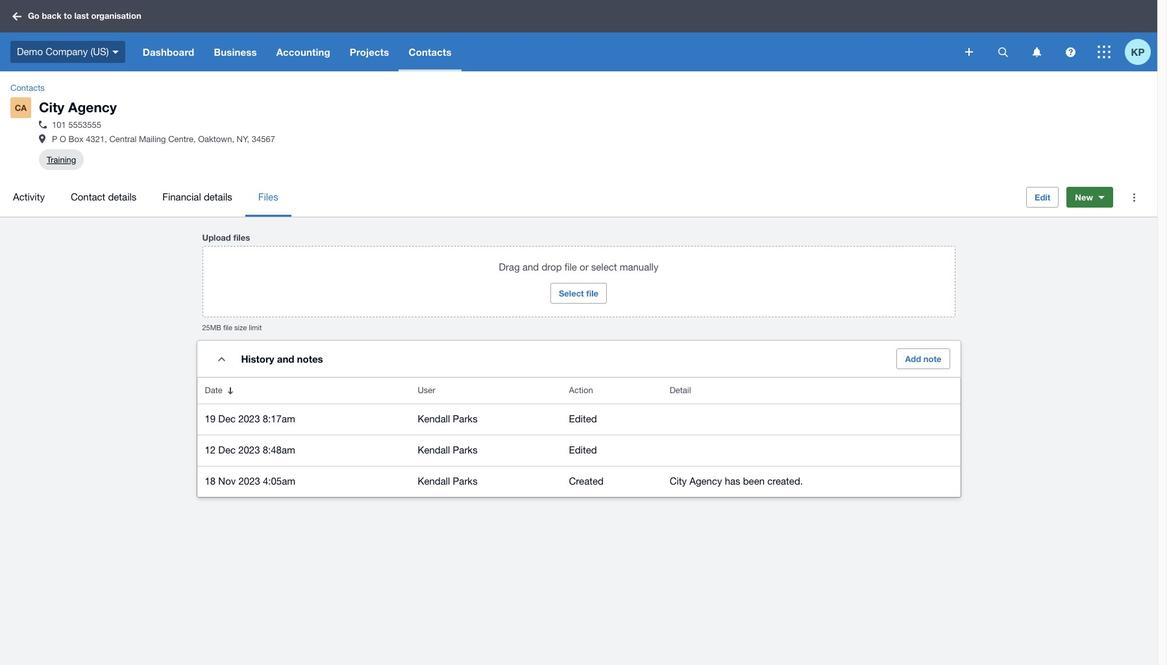 Task type: locate. For each thing, give the bounding box(es) containing it.
and left "notes"
[[277, 353, 294, 365]]

2 vertical spatial file
[[223, 324, 232, 332]]

dashboard link
[[133, 32, 204, 71]]

edited for 8:17am
[[569, 414, 597, 425]]

3 2023 from the top
[[239, 476, 260, 487]]

add
[[905, 354, 921, 364]]

8:17am
[[263, 414, 295, 425]]

toggle image
[[218, 357, 225, 361]]

3 kendall from the top
[[418, 476, 450, 487]]

0 vertical spatial and
[[522, 262, 539, 273]]

19
[[205, 414, 216, 425]]

accounting button
[[267, 32, 340, 71]]

0 vertical spatial file
[[565, 262, 577, 273]]

0 horizontal spatial agency
[[68, 99, 117, 116]]

file left or
[[565, 262, 577, 273]]

2023 left 8:17am at the bottom left of the page
[[238, 414, 260, 425]]

dec right 19 at bottom
[[218, 414, 236, 425]]

4321,
[[86, 134, 107, 144]]

drop
[[542, 262, 562, 273]]

1 parks from the top
[[453, 414, 478, 425]]

toggle button
[[209, 346, 235, 372]]

agency
[[68, 99, 117, 116], [689, 476, 722, 487]]

svg image
[[1098, 45, 1111, 58], [998, 47, 1008, 57], [1066, 47, 1075, 57], [965, 48, 973, 56]]

manually
[[620, 262, 658, 273]]

0 vertical spatial parks
[[453, 414, 478, 425]]

kendall parks for 8:48am
[[418, 445, 478, 456]]

contacts up ca
[[10, 83, 45, 93]]

centre,
[[168, 134, 196, 144]]

financial details button
[[149, 178, 245, 217]]

and
[[522, 262, 539, 273], [277, 353, 294, 365]]

1 vertical spatial dec
[[218, 445, 236, 456]]

contacts right projects at left top
[[409, 46, 452, 58]]

kendall
[[418, 414, 450, 425], [418, 445, 450, 456], [418, 476, 450, 487]]

organisation
[[91, 11, 141, 21]]

3 kendall parks from the top
[[418, 476, 478, 487]]

1 horizontal spatial agency
[[689, 476, 722, 487]]

1 vertical spatial edited
[[569, 445, 597, 456]]

details for contact details
[[108, 192, 137, 203]]

0 vertical spatial 2023
[[238, 414, 260, 425]]

0 vertical spatial dec
[[218, 414, 236, 425]]

2023 for 8:48am
[[238, 445, 260, 456]]

details right the financial
[[204, 192, 232, 203]]

2 parks from the top
[[453, 445, 478, 456]]

demo company (us) button
[[0, 32, 133, 71]]

1 vertical spatial city
[[670, 476, 687, 487]]

file right select
[[586, 288, 599, 299]]

2023 for 4:05am
[[239, 476, 260, 487]]

0 horizontal spatial city
[[39, 99, 64, 116]]

dec for 12
[[218, 445, 236, 456]]

12 dec 2023 8:48am
[[205, 445, 295, 456]]

1 vertical spatial kendall parks
[[418, 445, 478, 456]]

add note
[[905, 354, 942, 364]]

1 vertical spatial agency
[[689, 476, 722, 487]]

financial
[[162, 192, 201, 203]]

training
[[47, 155, 76, 165]]

0 vertical spatial contacts
[[409, 46, 452, 58]]

svg image inside demo company (us) popup button
[[112, 50, 119, 54]]

2 kendall from the top
[[418, 445, 450, 456]]

1 horizontal spatial file
[[565, 262, 577, 273]]

contacts inside "popup button"
[[409, 46, 452, 58]]

o
[[60, 134, 66, 144]]

edited up created
[[569, 445, 597, 456]]

and left drop
[[522, 262, 539, 273]]

menu
[[0, 178, 1016, 217]]

2 2023 from the top
[[238, 445, 260, 456]]

1 vertical spatial contacts
[[10, 83, 45, 93]]

2023 left 8:48am
[[238, 445, 260, 456]]

1 vertical spatial kendall
[[418, 445, 450, 456]]

0 vertical spatial city
[[39, 99, 64, 116]]

1 edited from the top
[[569, 414, 597, 425]]

date button
[[197, 378, 410, 404]]

1 horizontal spatial city
[[670, 476, 687, 487]]

1 horizontal spatial svg image
[[112, 50, 119, 54]]

1 horizontal spatial details
[[204, 192, 232, 203]]

1 kendall parks from the top
[[418, 414, 478, 425]]

city inside list of history for this document element
[[670, 476, 687, 487]]

2 vertical spatial kendall parks
[[418, 476, 478, 487]]

1 2023 from the top
[[238, 414, 260, 425]]

0 vertical spatial edited
[[569, 414, 597, 425]]

history and notes
[[241, 353, 323, 365]]

billing address image
[[39, 134, 45, 143]]

agency inside list of history for this document element
[[689, 476, 722, 487]]

dec
[[218, 414, 236, 425], [218, 445, 236, 456]]

file inside button
[[586, 288, 599, 299]]

contact
[[71, 192, 105, 203]]

kendall parks for 8:17am
[[418, 414, 478, 425]]

1 details from the left
[[108, 192, 137, 203]]

3 parks from the top
[[453, 476, 478, 487]]

2 vertical spatial 2023
[[239, 476, 260, 487]]

file for select file
[[586, 288, 599, 299]]

parks for 12 dec 2023 8:48am
[[453, 445, 478, 456]]

0 vertical spatial kendall parks
[[418, 414, 478, 425]]

0 horizontal spatial details
[[108, 192, 137, 203]]

dashboard
[[143, 46, 194, 58]]

city up 101
[[39, 99, 64, 116]]

2 edited from the top
[[569, 445, 597, 456]]

city
[[39, 99, 64, 116], [670, 476, 687, 487]]

0 vertical spatial agency
[[68, 99, 117, 116]]

1 dec from the top
[[218, 414, 236, 425]]

2023 right the nov
[[239, 476, 260, 487]]

2 dec from the top
[[218, 445, 236, 456]]

2 vertical spatial kendall
[[418, 476, 450, 487]]

agency for city agency
[[68, 99, 117, 116]]

0 horizontal spatial file
[[223, 324, 232, 332]]

upload files
[[202, 232, 250, 243]]

parks
[[453, 414, 478, 425], [453, 445, 478, 456], [453, 476, 478, 487]]

1 horizontal spatial and
[[522, 262, 539, 273]]

kendall parks for 4:05am
[[418, 476, 478, 487]]

1 horizontal spatial contacts
[[409, 46, 452, 58]]

actions menu image
[[1121, 184, 1147, 210]]

box
[[69, 134, 84, 144]]

1 kendall from the top
[[418, 414, 450, 425]]

1 vertical spatial and
[[277, 353, 294, 365]]

2 vertical spatial parks
[[453, 476, 478, 487]]

agency up 5553555
[[68, 99, 117, 116]]

p o box 4321, central mailing centre, oaktown, ny, 34567
[[52, 134, 275, 144]]

demo company (us)
[[17, 46, 109, 57]]

upload
[[202, 232, 231, 243]]

2023
[[238, 414, 260, 425], [238, 445, 260, 456], [239, 476, 260, 487]]

contacts
[[409, 46, 452, 58], [10, 83, 45, 93]]

last
[[74, 11, 89, 21]]

0 horizontal spatial and
[[277, 353, 294, 365]]

file
[[565, 262, 577, 273], [586, 288, 599, 299], [223, 324, 232, 332]]

file for 25mb file size limit
[[223, 324, 232, 332]]

1 vertical spatial parks
[[453, 445, 478, 456]]

101
[[52, 120, 66, 130]]

details
[[108, 192, 137, 203], [204, 192, 232, 203]]

demo
[[17, 46, 43, 57]]

1 vertical spatial 2023
[[238, 445, 260, 456]]

svg image
[[12, 12, 21, 20], [1032, 47, 1041, 57], [112, 50, 119, 54]]

kendall parks
[[418, 414, 478, 425], [418, 445, 478, 456], [418, 476, 478, 487]]

kp button
[[1125, 32, 1157, 71]]

18
[[205, 476, 216, 487]]

details inside financial details button
[[204, 192, 232, 203]]

go
[[28, 11, 39, 21]]

0 horizontal spatial svg image
[[12, 12, 21, 20]]

edited
[[569, 414, 597, 425], [569, 445, 597, 456]]

2 horizontal spatial file
[[586, 288, 599, 299]]

1 vertical spatial file
[[586, 288, 599, 299]]

kendall for 12 dec 2023 8:48am
[[418, 445, 450, 456]]

banner
[[0, 0, 1157, 71]]

agency left has
[[689, 476, 722, 487]]

projects
[[350, 46, 389, 58]]

file left size
[[223, 324, 232, 332]]

contact details button
[[58, 178, 149, 217]]

0 vertical spatial kendall
[[418, 414, 450, 425]]

contact details
[[71, 192, 137, 203]]

and for history
[[277, 353, 294, 365]]

0 horizontal spatial contacts
[[10, 83, 45, 93]]

2 kendall parks from the top
[[418, 445, 478, 456]]

2 details from the left
[[204, 192, 232, 203]]

activity
[[13, 192, 45, 203]]

p
[[52, 134, 57, 144]]

mailing
[[139, 134, 166, 144]]

menu containing activity
[[0, 178, 1016, 217]]

city left has
[[670, 476, 687, 487]]

details inside contact details button
[[108, 192, 137, 203]]

2 horizontal spatial svg image
[[1032, 47, 1041, 57]]

drag and drop file or select manually
[[499, 262, 658, 273]]

details right contact
[[108, 192, 137, 203]]

25mb
[[202, 324, 221, 332]]

edited down 'action'
[[569, 414, 597, 425]]

training button
[[47, 149, 76, 170]]

dec right 12 in the bottom of the page
[[218, 445, 236, 456]]



Task type: vqa. For each thing, say whether or not it's contained in the screenshot.
Manage menu toggle image in the bottom left of the page
no



Task type: describe. For each thing, give the bounding box(es) containing it.
4:05am
[[263, 476, 295, 487]]

19 dec 2023 8:17am
[[205, 414, 295, 425]]

contacts button
[[399, 32, 461, 71]]

25mb file size limit
[[202, 324, 262, 332]]

back
[[42, 11, 62, 21]]

svg image inside go back to last organisation link
[[12, 12, 21, 20]]

financial details
[[162, 192, 232, 203]]

edit button
[[1026, 187, 1059, 208]]

parks for 19 dec 2023 8:17am
[[453, 414, 478, 425]]

ny,
[[237, 134, 249, 144]]

detail
[[670, 386, 691, 395]]

8:48am
[[263, 445, 295, 456]]

contacts for the contacts "popup button"
[[409, 46, 452, 58]]

drag
[[499, 262, 520, 273]]

or
[[580, 262, 589, 273]]

select
[[559, 288, 584, 299]]

has
[[725, 476, 740, 487]]

to
[[64, 11, 72, 21]]

kendall for 18 nov 2023 4:05am
[[418, 476, 450, 487]]

history
[[241, 353, 274, 365]]

(us)
[[90, 46, 109, 57]]

go back to last organisation link
[[8, 5, 149, 28]]

city for city agency
[[39, 99, 64, 116]]

contacts for the "contacts" link
[[10, 83, 45, 93]]

accounting
[[276, 46, 330, 58]]

activity button
[[0, 178, 58, 217]]

add note button
[[897, 349, 950, 369]]

user
[[418, 386, 435, 395]]

parks for 18 nov 2023 4:05am
[[453, 476, 478, 487]]

company
[[46, 46, 88, 57]]

city agency
[[39, 99, 117, 116]]

contacts link
[[5, 82, 50, 95]]

files
[[258, 192, 278, 203]]

new
[[1075, 192, 1093, 203]]

created.
[[767, 476, 803, 487]]

dec for 19
[[218, 414, 236, 425]]

limit
[[249, 324, 262, 332]]

go back to last organisation
[[28, 11, 141, 21]]

kendall for 19 dec 2023 8:17am
[[418, 414, 450, 425]]

detail button
[[662, 378, 960, 404]]

2023 for 8:17am
[[238, 414, 260, 425]]

central
[[109, 134, 136, 144]]

nov
[[218, 476, 236, 487]]

list of history for this document element
[[197, 378, 960, 497]]

date
[[205, 386, 222, 395]]

12
[[205, 445, 216, 456]]

18 nov 2023 4:05am
[[205, 476, 295, 487]]

phone number image
[[39, 121, 47, 129]]

details for financial details
[[204, 192, 232, 203]]

been
[[743, 476, 765, 487]]

and for drag
[[522, 262, 539, 273]]

business button
[[204, 32, 267, 71]]

select
[[591, 262, 617, 273]]

size
[[234, 324, 247, 332]]

created
[[569, 476, 604, 487]]

select file
[[559, 288, 599, 299]]

agency for city agency has been created.
[[689, 476, 722, 487]]

files button
[[245, 178, 291, 217]]

kp
[[1131, 46, 1145, 57]]

notes
[[297, 353, 323, 365]]

34567
[[252, 134, 275, 144]]

edit
[[1035, 192, 1050, 203]]

projects button
[[340, 32, 399, 71]]

action button
[[561, 378, 662, 404]]

new button
[[1067, 187, 1113, 208]]

banner containing kp
[[0, 0, 1157, 71]]

5553555
[[68, 120, 101, 130]]

action
[[569, 386, 593, 395]]

oaktown,
[[198, 134, 234, 144]]

user button
[[410, 378, 561, 404]]

edited for 8:48am
[[569, 445, 597, 456]]

city for city agency has been created.
[[670, 476, 687, 487]]

city agency has been created.
[[670, 476, 803, 487]]

select file button
[[550, 283, 607, 304]]

business
[[214, 46, 257, 58]]

files
[[233, 232, 250, 243]]

101 5553555
[[52, 120, 101, 130]]

note
[[924, 354, 942, 364]]

ca
[[15, 103, 27, 113]]



